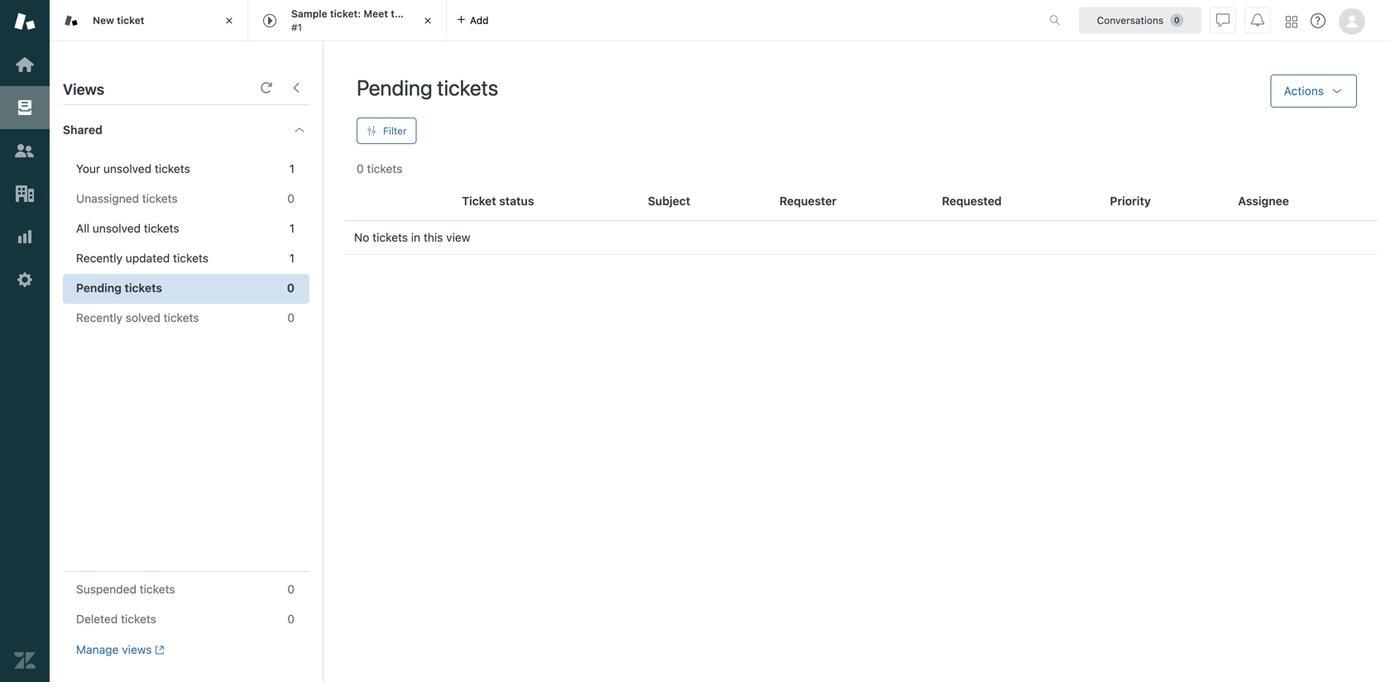 Task type: describe. For each thing, give the bounding box(es) containing it.
close image for tab containing sample ticket: meet the ticket
[[420, 12, 436, 29]]

ticket
[[462, 194, 496, 208]]

the
[[391, 8, 407, 20]]

shared heading
[[50, 105, 323, 155]]

unsolved for your
[[103, 162, 152, 175]]

1 for recently updated tickets
[[289, 251, 295, 265]]

solved
[[126, 311, 160, 324]]

recently solved tickets
[[76, 311, 199, 324]]

new ticket tab
[[50, 0, 248, 41]]

organizations image
[[14, 183, 36, 204]]

status
[[499, 194, 534, 208]]

shared
[[63, 123, 103, 137]]

in
[[411, 231, 421, 244]]

tabs tab list
[[50, 0, 1032, 41]]

actions button
[[1271, 74, 1357, 108]]

hide panel views image
[[290, 81, 303, 94]]

stale ticket arturo is off
[[0, 1, 125, 14]]

opens in a new tab image
[[152, 645, 165, 655]]

recently updated tickets
[[76, 251, 209, 265]]

#1
[[291, 22, 302, 33]]

no
[[354, 231, 369, 244]]

0 tickets
[[357, 162, 403, 175]]

actions
[[1284, 84, 1324, 98]]

ticket:
[[330, 8, 361, 20]]

views image
[[14, 97, 36, 118]]

manage
[[76, 643, 119, 656]]

add
[[470, 14, 489, 26]]

0 horizontal spatial pending
[[76, 281, 122, 295]]

conversations
[[1097, 14, 1164, 26]]

updated
[[126, 251, 170, 265]]

meet
[[364, 8, 388, 20]]

1 horizontal spatial pending
[[357, 75, 433, 100]]

notifications image
[[1251, 14, 1265, 27]]

unassigned
[[76, 192, 139, 205]]

sample ticket: meet the ticket #1
[[291, 8, 437, 33]]

zendesk image
[[14, 650, 36, 671]]

no tickets in this view
[[354, 231, 471, 244]]

your
[[76, 162, 100, 175]]

your unsolved tickets
[[76, 162, 190, 175]]

tickets right updated
[[173, 251, 209, 265]]

stale
[[0, 1, 25, 14]]

customers image
[[14, 140, 36, 161]]

0 horizontal spatial pending tickets
[[76, 281, 162, 295]]

this
[[424, 231, 443, 244]]

zendesk products image
[[1286, 16, 1298, 28]]

tickets down shared dropdown button
[[155, 162, 190, 175]]

tickets up views
[[121, 612, 156, 626]]



Task type: locate. For each thing, give the bounding box(es) containing it.
0 vertical spatial pending tickets
[[357, 75, 498, 100]]

1 vertical spatial unsolved
[[93, 221, 141, 235]]

ticket right the on the left of the page
[[409, 8, 437, 20]]

tickets
[[437, 75, 498, 100], [155, 162, 190, 175], [367, 162, 403, 175], [142, 192, 178, 205], [144, 221, 179, 235], [373, 231, 408, 244], [173, 251, 209, 265], [125, 281, 162, 295], [164, 311, 199, 324], [140, 582, 175, 596], [121, 612, 156, 626]]

shared button
[[50, 105, 276, 155]]

filter button
[[357, 118, 417, 144]]

pending tickets up recently solved tickets
[[76, 281, 162, 295]]

recently left solved
[[76, 311, 122, 324]]

1 vertical spatial pending tickets
[[76, 281, 162, 295]]

pending tickets
[[357, 75, 498, 100], [76, 281, 162, 295]]

tickets up updated
[[144, 221, 179, 235]]

manage views
[[76, 643, 152, 656]]

pending
[[357, 75, 433, 100], [76, 281, 122, 295]]

unsolved down unassigned
[[93, 221, 141, 235]]

1 vertical spatial recently
[[76, 311, 122, 324]]

0 for deleted tickets
[[287, 612, 295, 626]]

admin image
[[14, 269, 36, 291]]

tab
[[248, 0, 447, 41]]

ticket status
[[462, 194, 534, 208]]

0 horizontal spatial close image
[[221, 12, 238, 29]]

2 close image from the left
[[420, 12, 436, 29]]

manage views link
[[76, 642, 165, 657]]

0 horizontal spatial ticket
[[28, 1, 56, 14]]

ticket right stale
[[28, 1, 56, 14]]

1 vertical spatial pending
[[76, 281, 122, 295]]

1 horizontal spatial pending tickets
[[357, 75, 498, 100]]

requester
[[780, 194, 837, 208]]

deleted tickets
[[76, 612, 156, 626]]

recently for recently updated tickets
[[76, 251, 122, 265]]

main element
[[0, 0, 50, 682]]

recently
[[76, 251, 122, 265], [76, 311, 122, 324]]

2 1 from the top
[[289, 221, 295, 235]]

reporting image
[[14, 226, 36, 247]]

all
[[76, 221, 89, 235]]

get help image
[[1311, 13, 1326, 28]]

recently for recently solved tickets
[[76, 311, 122, 324]]

0 for unassigned tickets
[[287, 192, 295, 205]]

ticket inside sample ticket: meet the ticket #1
[[409, 8, 437, 20]]

unsolved up unassigned tickets at top left
[[103, 162, 152, 175]]

conversations button
[[1079, 7, 1202, 34]]

view
[[446, 231, 471, 244]]

0 vertical spatial pending
[[357, 75, 433, 100]]

1 close image from the left
[[221, 12, 238, 29]]

tickets up solved
[[125, 281, 162, 295]]

is
[[94, 1, 102, 14]]

button displays agent's chat status as invisible. image
[[1217, 14, 1230, 27]]

1
[[289, 162, 295, 175], [289, 221, 295, 235], [289, 251, 295, 265]]

close image right the on the left of the page
[[420, 12, 436, 29]]

close image left #1
[[221, 12, 238, 29]]

add button
[[447, 0, 499, 41]]

views
[[63, 80, 104, 98]]

ticket down off
[[117, 14, 144, 26]]

0 for recently solved tickets
[[287, 311, 295, 324]]

views
[[122, 643, 152, 656]]

0 vertical spatial 1
[[289, 162, 295, 175]]

pending up recently solved tickets
[[76, 281, 122, 295]]

ticket for new ticket
[[117, 14, 144, 26]]

tickets down your unsolved tickets
[[142, 192, 178, 205]]

close image
[[221, 12, 238, 29], [420, 12, 436, 29]]

2 vertical spatial 1
[[289, 251, 295, 265]]

refresh views pane image
[[260, 81, 273, 94]]

zendesk support image
[[14, 11, 36, 32]]

tickets up deleted tickets
[[140, 582, 175, 596]]

tickets down add popup button at the top of the page
[[437, 75, 498, 100]]

0 vertical spatial recently
[[76, 251, 122, 265]]

suspended
[[76, 582, 137, 596]]

close image inside new ticket tab
[[221, 12, 238, 29]]

1 for all unsolved tickets
[[289, 221, 295, 235]]

0 for suspended tickets
[[287, 582, 295, 596]]

arturo
[[59, 1, 91, 14]]

assignee
[[1239, 194, 1289, 208]]

filter
[[383, 125, 407, 137]]

2 horizontal spatial ticket
[[409, 8, 437, 20]]

new
[[93, 14, 114, 26]]

1 1 from the top
[[289, 162, 295, 175]]

suspended tickets
[[76, 582, 175, 596]]

close image for new ticket tab
[[221, 12, 238, 29]]

3 1 from the top
[[289, 251, 295, 265]]

1 horizontal spatial close image
[[420, 12, 436, 29]]

new ticket
[[93, 14, 144, 26]]

unassigned tickets
[[76, 192, 178, 205]]

1 vertical spatial 1
[[289, 221, 295, 235]]

unsolved
[[103, 162, 152, 175], [93, 221, 141, 235]]

tickets left in on the top
[[373, 231, 408, 244]]

2 recently from the top
[[76, 311, 122, 324]]

tickets right solved
[[164, 311, 199, 324]]

0 vertical spatial unsolved
[[103, 162, 152, 175]]

ticket inside tab
[[117, 14, 144, 26]]

deleted
[[76, 612, 118, 626]]

off
[[105, 1, 125, 14]]

tickets down filter button
[[367, 162, 403, 175]]

tab containing sample ticket: meet the ticket
[[248, 0, 447, 41]]

1 recently from the top
[[76, 251, 122, 265]]

ticket
[[28, 1, 56, 14], [409, 8, 437, 20], [117, 14, 144, 26]]

0 for pending tickets
[[287, 281, 295, 295]]

pending tickets up filter
[[357, 75, 498, 100]]

1 for your unsolved tickets
[[289, 162, 295, 175]]

ticket for stale ticket arturo is off
[[28, 1, 56, 14]]

1 horizontal spatial ticket
[[117, 14, 144, 26]]

get started image
[[14, 54, 36, 75]]

priority
[[1110, 194, 1151, 208]]

unsolved for all
[[93, 221, 141, 235]]

pending up filter
[[357, 75, 433, 100]]

all unsolved tickets
[[76, 221, 179, 235]]

recently down all
[[76, 251, 122, 265]]

subject
[[648, 194, 691, 208]]

0
[[357, 162, 364, 175], [287, 192, 295, 205], [287, 281, 295, 295], [287, 311, 295, 324], [287, 582, 295, 596], [287, 612, 295, 626]]

sample
[[291, 8, 328, 20]]

requested
[[942, 194, 1002, 208]]

close image inside tab
[[420, 12, 436, 29]]



Task type: vqa. For each thing, say whether or not it's contained in the screenshot.
Reporting image
yes



